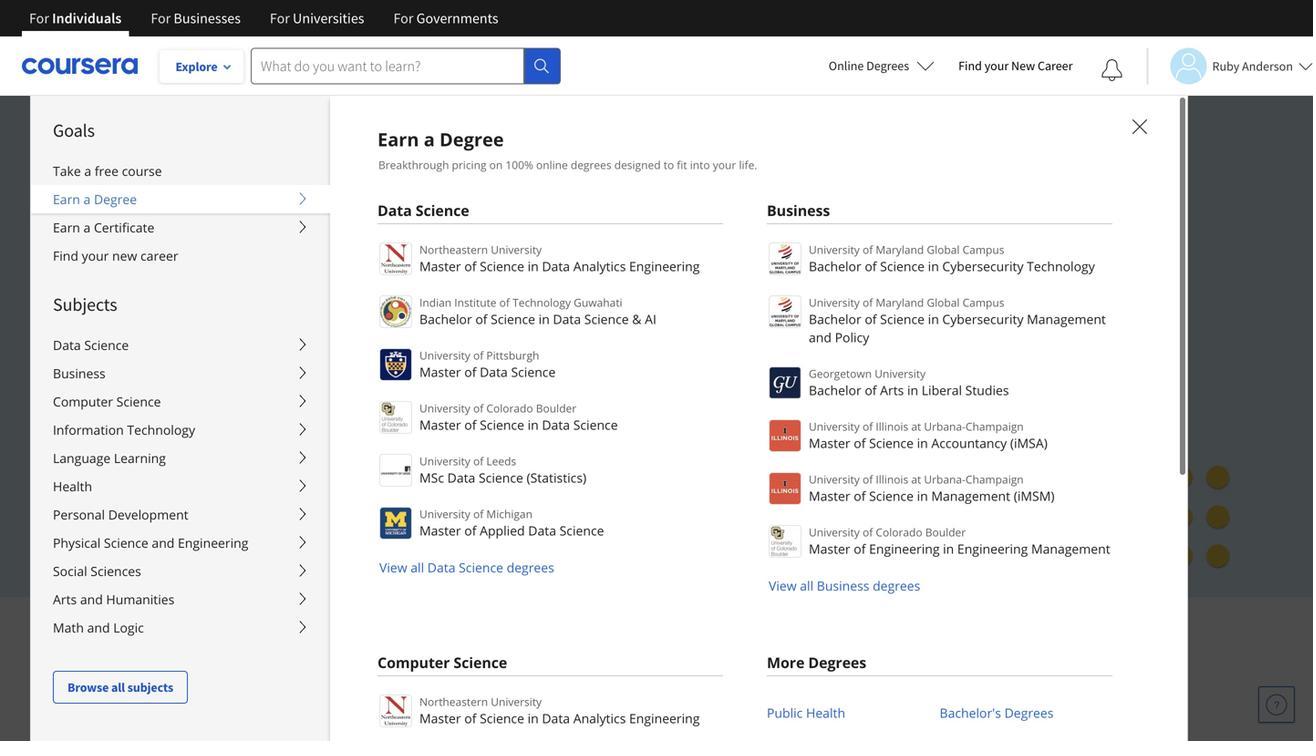 Task type: locate. For each thing, give the bounding box(es) containing it.
earn inside earn a degree breakthrough pricing on 100% online degrees designed to fit into your life.
[[378, 127, 419, 152]]

technology inside indian institute of technology guwahati bachelor of science in data science & ai
[[513, 295, 571, 310]]

2 for from the left
[[151, 9, 171, 27]]

1 vertical spatial university of colorado boulder logo image
[[769, 525, 802, 558]]

4 for from the left
[[393, 9, 413, 27]]

data science down breakthrough
[[378, 201, 469, 220]]

urbana- inside the university of illinois at urbana-champaign master of science in management (imsm)
[[924, 472, 966, 487]]

a down earn a degree
[[83, 219, 91, 236]]

business inside list
[[817, 577, 869, 595]]

cybersecurity down university of maryland global campus bachelor of science in cybersecurity technology
[[942, 310, 1024, 328]]

1 horizontal spatial data science
[[378, 201, 469, 220]]

list containing bachelor of science in cybersecurity technology
[[767, 241, 1112, 595]]

bachelor
[[809, 258, 861, 275], [419, 310, 472, 328], [809, 310, 861, 328], [809, 382, 861, 399]]

engineering up included
[[629, 258, 700, 275]]

global down university of maryland global campus bachelor of science in cybersecurity technology
[[927, 295, 960, 310]]

language learning
[[53, 450, 166, 467]]

degrees down university of colorado boulder master of engineering in engineering management
[[873, 577, 920, 595]]

for up "what do you want to learn?" text field
[[393, 9, 413, 27]]

computer up information
[[53, 393, 113, 410]]

to up ready
[[290, 256, 309, 283]]

earn down earn a degree
[[53, 219, 80, 236]]

1 horizontal spatial degree
[[439, 127, 504, 152]]

sas image
[[749, 670, 818, 699]]

0 vertical spatial northeastern university master of science in data analytics engineering
[[419, 242, 700, 275]]

cybersecurity inside university of maryland global campus bachelor of science in cybersecurity technology
[[942, 258, 1024, 275]]

1 vertical spatial university of maryland global campus logo image
[[769, 295, 802, 328]]

2 northeastern university master of science in data analytics engineering from the top
[[419, 694, 700, 727]]

data up (statistics)
[[542, 416, 570, 434]]

colorado down the university of illinois at urbana-champaign master of science in management (imsm) in the bottom of the page
[[876, 525, 922, 540]]

0 vertical spatial colorado
[[486, 401, 533, 416]]

on up included
[[639, 256, 663, 283]]

university for master of applied data science
[[419, 507, 470, 522]]

day
[[204, 451, 227, 469], [261, 494, 285, 511]]

0 vertical spatial health
[[53, 478, 92, 495]]

university of illinois at urbana-champaign image
[[140, 670, 283, 699]]

indian
[[419, 295, 451, 310]]

in up the university of leeds msc data science (statistics)
[[528, 416, 539, 434]]

university of colorado boulder logo image down the university of pittsburgh logo
[[379, 401, 412, 434]]

1 vertical spatial to
[[290, 256, 309, 283]]

1 vertical spatial on
[[639, 256, 663, 283]]

campus up university of maryland global campus bachelor of science in cybersecurity management and policy at the top of page
[[963, 242, 1004, 257]]

boulder for engineering
[[925, 525, 966, 540]]

&
[[632, 310, 641, 328]]

university of michigan image
[[642, 659, 690, 709]]

northeastern university master of science in data analytics engineering
[[419, 242, 700, 275], [419, 694, 700, 727]]

and up subscription
[[213, 288, 249, 315]]

1 vertical spatial colorado
[[876, 525, 922, 540]]

for individuals
[[29, 9, 122, 27]]

northeastern university  logo image
[[379, 243, 412, 275], [379, 695, 412, 728]]

1 for from the left
[[29, 9, 49, 27]]

1 vertical spatial find
[[53, 247, 78, 264]]

1 vertical spatial illinois
[[876, 472, 908, 487]]

northeastern university  logo image up certificate
[[379, 243, 412, 275]]

computer science up information technology
[[53, 393, 161, 410]]

on left 100%
[[489, 157, 503, 172]]

global inside university of maryland global campus bachelor of science in cybersecurity management and policy
[[927, 295, 960, 310]]

in up university of maryland global campus bachelor of science in cybersecurity management and policy at the top of page
[[928, 258, 939, 275]]

2 analytics from the top
[[573, 710, 626, 727]]

0 vertical spatial find
[[958, 57, 982, 74]]

1 vertical spatial analytics
[[573, 710, 626, 727]]

earn a degree
[[53, 191, 137, 208]]

0 vertical spatial cybersecurity
[[942, 258, 1024, 275]]

a up earn a certificate
[[83, 191, 91, 208]]

degrees right bachelor's
[[1005, 704, 1054, 722]]

1 horizontal spatial on
[[639, 256, 663, 283]]

all for business
[[800, 577, 813, 595]]

northeastern university master of science in data analytics engineering inside list
[[419, 242, 700, 275]]

0 vertical spatial to
[[664, 157, 674, 172]]

university for master of science in management (imsm)
[[809, 472, 860, 487]]

business
[[767, 201, 830, 220], [53, 365, 105, 382], [817, 577, 869, 595]]

colorado inside university of colorado boulder master of engineering in engineering management
[[876, 525, 922, 540]]

bachelor for bachelor of science in cybersecurity technology
[[809, 258, 861, 275]]

arts and humanities button
[[31, 585, 330, 614]]

governments
[[416, 9, 498, 27]]

1 champaign from the top
[[966, 419, 1024, 434]]

math and logic button
[[31, 614, 330, 642]]

health
[[53, 478, 92, 495], [806, 704, 845, 722]]

start
[[157, 451, 188, 469]]

and down social sciences
[[80, 591, 103, 608]]

2 vertical spatial technology
[[127, 421, 195, 439]]

urbana- inside university of illinois at urbana-champaign master of science in accountancy (imsa)
[[924, 419, 966, 434]]

in down university of maryland global campus bachelor of science in cybersecurity technology
[[928, 310, 939, 328]]

list
[[378, 241, 723, 577], [767, 241, 1112, 595], [767, 693, 1112, 741]]

earn down take
[[53, 191, 80, 208]]

engineering
[[629, 258, 700, 275], [178, 534, 248, 552], [869, 540, 940, 558], [957, 540, 1028, 558], [629, 710, 700, 727]]

0 vertical spatial university of maryland global campus logo image
[[769, 243, 802, 275]]

3 for from the left
[[270, 9, 290, 27]]

1 vertical spatial all
[[800, 577, 813, 595]]

0 vertical spatial university of illinois at urbana-champaign logo image
[[769, 419, 802, 452]]

0 vertical spatial business
[[767, 201, 830, 220]]

engineering down university of michigan image on the bottom
[[629, 710, 700, 727]]

a for take a free course
[[84, 162, 91, 180]]

day left free
[[204, 451, 227, 469]]

individuals
[[52, 9, 122, 27]]

explore menu element
[[31, 96, 330, 704]]

computer down from
[[378, 653, 450, 672]]

data
[[378, 201, 412, 220], [542, 258, 570, 275], [553, 310, 581, 328], [53, 336, 81, 354], [480, 363, 508, 381], [542, 416, 570, 434], [447, 469, 475, 486], [528, 522, 556, 539], [427, 559, 455, 576], [542, 710, 570, 727]]

in up the university of illinois at urbana-champaign master of science in management (imsm) in the bottom of the page
[[917, 435, 928, 452]]

boulder inside the university of colorado boulder master of science in data science
[[536, 401, 576, 416]]

university of maryland global campus logo image
[[769, 243, 802, 275], [769, 295, 802, 328]]

university of illinois at urbana-champaign master of science in management (imsm)
[[809, 472, 1055, 505]]

champaign
[[966, 419, 1024, 434], [966, 472, 1024, 487]]

bachelor inside indian institute of technology guwahati bachelor of science in data science & ai
[[419, 310, 472, 328]]

class
[[442, 256, 487, 283]]

1 horizontal spatial computer
[[378, 653, 450, 672]]

maryland
[[876, 242, 924, 257], [876, 295, 924, 310]]

champaign inside the university of illinois at urbana-champaign master of science in management (imsm)
[[966, 472, 1024, 487]]

in left liberal
[[907, 382, 918, 399]]

university for master of engineering in engineering management
[[809, 525, 860, 540]]

0 horizontal spatial data science
[[53, 336, 129, 354]]

or
[[128, 494, 141, 511]]

find left new
[[958, 57, 982, 74]]

with
[[211, 494, 239, 511]]

university of michigan master of applied data science
[[419, 507, 604, 539]]

in up university of colorado boulder master of engineering in engineering management
[[917, 487, 928, 505]]

0 vertical spatial global
[[927, 242, 960, 257]]

0 vertical spatial view
[[379, 559, 407, 576]]

online
[[829, 57, 864, 74]]

2 university of maryland global campus logo image from the top
[[769, 295, 802, 328]]

find your new career link
[[949, 55, 1082, 78]]

2 horizontal spatial degrees
[[873, 577, 920, 595]]

$59
[[128, 409, 150, 426]]

maryland inside university of maryland global campus bachelor of science in cybersecurity technology
[[876, 242, 924, 257]]

urbana- for accountancy
[[924, 419, 966, 434]]

data down google image
[[542, 710, 570, 727]]

leeds
[[486, 454, 516, 469]]

0 vertical spatial data science
[[378, 201, 469, 220]]

0 vertical spatial computer
[[53, 393, 113, 410]]

a inside earn a degree dropdown button
[[83, 191, 91, 208]]

/month,
[[150, 409, 201, 426]]

degree down take a free course
[[94, 191, 137, 208]]

find
[[958, 57, 982, 74], [53, 247, 78, 264]]

data inside university of michigan master of applied data science
[[528, 522, 556, 539]]

trial
[[260, 451, 289, 469]]

social
[[53, 563, 87, 580]]

1 vertical spatial arts
[[53, 591, 77, 608]]

find your new career
[[958, 57, 1073, 74]]

master inside university of pittsburgh master of data science
[[419, 363, 461, 381]]

0 vertical spatial degrees
[[571, 157, 611, 172]]

1 horizontal spatial view
[[769, 577, 797, 595]]

1 horizontal spatial day
[[261, 494, 285, 511]]

data inside indian institute of technology guwahati bachelor of science in data science & ai
[[553, 310, 581, 328]]

data down michigan at the left
[[528, 522, 556, 539]]

arts inside georgetown university bachelor of arts in liberal studies
[[880, 382, 904, 399]]

on inside unlimited access to 7,000+ world-class courses, hands-on projects, and job-ready certificate programs—all included in your subscription
[[639, 256, 663, 283]]

1 vertical spatial view
[[769, 577, 797, 595]]

1 at from the top
[[911, 419, 921, 434]]

arts up math
[[53, 591, 77, 608]]

university of pittsburgh master of data science
[[419, 348, 556, 381]]

1 horizontal spatial find
[[958, 57, 982, 74]]

0 horizontal spatial computer science
[[53, 393, 161, 410]]

0 vertical spatial northeastern university  logo image
[[379, 243, 412, 275]]

view up more
[[769, 577, 797, 595]]

1 maryland from the top
[[876, 242, 924, 257]]

0 horizontal spatial degree
[[94, 191, 137, 208]]

university inside university of illinois at urbana-champaign master of science in accountancy (imsa)
[[809, 419, 860, 434]]

0 vertical spatial computer science
[[53, 393, 161, 410]]

1 vertical spatial maryland
[[876, 295, 924, 310]]

logic
[[113, 619, 144, 636]]

view
[[379, 559, 407, 576], [769, 577, 797, 595]]

and
[[213, 288, 249, 315], [809, 329, 832, 346], [152, 534, 175, 552], [80, 591, 103, 608], [87, 619, 110, 636]]

into
[[690, 157, 710, 172]]

at down university of illinois at urbana-champaign master of science in accountancy (imsa)
[[911, 472, 921, 487]]

online degrees
[[829, 57, 909, 74]]

0 vertical spatial earn
[[378, 127, 419, 152]]

earn for earn a degree
[[53, 191, 80, 208]]

take a free course link
[[31, 157, 330, 185]]

2 champaign from the top
[[966, 472, 1024, 487]]

physical science and engineering button
[[31, 529, 330, 557]]

None search field
[[251, 48, 561, 84]]

for left universities
[[270, 9, 290, 27]]

certificate
[[348, 288, 440, 315]]

technology
[[1027, 258, 1095, 275], [513, 295, 571, 310], [127, 421, 195, 439]]

0 vertical spatial campus
[[963, 242, 1004, 257]]

new
[[112, 247, 137, 264]]

urbana- down accountancy
[[924, 472, 966, 487]]

1 vertical spatial cybersecurity
[[942, 310, 1024, 328]]

in right ai on the top left of the page
[[668, 288, 686, 315]]

university inside university of pittsburgh master of data science
[[419, 348, 470, 363]]

14-
[[243, 494, 261, 511]]

boulder inside university of colorado boulder master of engineering in engineering management
[[925, 525, 966, 540]]

2 maryland from the top
[[876, 295, 924, 310]]

urbana-
[[924, 419, 966, 434], [924, 472, 966, 487]]

boulder down pittsburgh
[[536, 401, 576, 416]]

take
[[53, 162, 81, 180]]

0 horizontal spatial all
[[111, 679, 125, 696]]

degrees right online
[[866, 57, 909, 74]]

university inside university of maryland global campus bachelor of science in cybersecurity management and policy
[[809, 295, 860, 310]]

analytics down google image
[[573, 710, 626, 727]]

colorado down university of pittsburgh master of data science
[[486, 401, 533, 416]]

colorado for science
[[486, 401, 533, 416]]

1 cybersecurity from the top
[[942, 258, 1024, 275]]

cybersecurity for technology
[[942, 258, 1024, 275]]

ruby
[[1212, 58, 1239, 74]]

engineering for second the northeastern university  logo
[[629, 710, 700, 727]]

illinois down university of illinois at urbana-champaign master of science in accountancy (imsa)
[[876, 472, 908, 487]]

view all data science degrees link
[[378, 559, 554, 576]]

boulder down the university of illinois at urbana-champaign master of science in management (imsm) in the bottom of the page
[[925, 525, 966, 540]]

technology inside university of maryland global campus bachelor of science in cybersecurity technology
[[1027, 258, 1095, 275]]

included
[[583, 288, 663, 315]]

for for businesses
[[151, 9, 171, 27]]

champaign inside university of illinois at urbana-champaign master of science in accountancy (imsa)
[[966, 419, 1024, 434]]

0 horizontal spatial university of colorado boulder logo image
[[379, 401, 412, 434]]

indian institute of technology guwahati logo image
[[379, 295, 412, 328]]

1 vertical spatial earn
[[53, 191, 80, 208]]

2 vertical spatial earn
[[53, 219, 80, 236]]

1 vertical spatial campus
[[963, 295, 1004, 310]]

0 vertical spatial urbana-
[[924, 419, 966, 434]]

bachelor inside university of maryland global campus bachelor of science in cybersecurity management and policy
[[809, 310, 861, 328]]

health inside popup button
[[53, 478, 92, 495]]

0 horizontal spatial colorado
[[486, 401, 533, 416]]

data down 'subjects'
[[53, 336, 81, 354]]

northeastern university  logo image down from
[[379, 695, 412, 728]]

earn inside dropdown button
[[53, 191, 80, 208]]

university inside the university of illinois at urbana-champaign master of science in management (imsm)
[[809, 472, 860, 487]]

bachelor for bachelor of science in data science & ai
[[419, 310, 472, 328]]

a inside earn a degree breakthrough pricing on 100% online degrees designed to fit into your life.
[[424, 127, 435, 152]]

at
[[911, 419, 921, 434], [911, 472, 921, 487]]

management inside university of colorado boulder master of engineering in engineering management
[[1031, 540, 1110, 558]]

2 campus from the top
[[963, 295, 1004, 310]]

0 vertical spatial on
[[489, 157, 503, 172]]

ai
[[645, 310, 656, 328]]

a up breakthrough
[[424, 127, 435, 152]]

and inside unlimited access to 7,000+ world-class courses, hands-on projects, and job-ready certificate programs—all included in your subscription
[[213, 288, 249, 315]]

more
[[767, 653, 805, 672]]

degrees right more
[[808, 653, 866, 672]]

0 horizontal spatial arts
[[53, 591, 77, 608]]

designed
[[614, 157, 661, 172]]

a inside take a free course link
[[84, 162, 91, 180]]

global
[[927, 242, 960, 257], [927, 295, 960, 310]]

at inside the university of illinois at urbana-champaign master of science in management (imsm)
[[911, 472, 921, 487]]

a left free
[[84, 162, 91, 180]]

university inside the university of colorado boulder master of science in data science
[[419, 401, 470, 416]]

earn inside dropdown button
[[53, 219, 80, 236]]

in inside indian institute of technology guwahati bachelor of science in data science & ai
[[539, 310, 550, 328]]

degrees right online
[[571, 157, 611, 172]]

all up more degrees
[[800, 577, 813, 595]]

personal development button
[[31, 501, 330, 529]]

management for cybersecurity
[[1027, 310, 1106, 328]]

a for earn a certificate
[[83, 219, 91, 236]]

degree up pricing
[[439, 127, 504, 152]]

to left the fit
[[664, 157, 674, 172]]

campus down university of maryland global campus bachelor of science in cybersecurity technology
[[963, 295, 1004, 310]]

2 vertical spatial degrees
[[1005, 704, 1054, 722]]

1 horizontal spatial colorado
[[876, 525, 922, 540]]

0 vertical spatial boulder
[[536, 401, 576, 416]]

0 vertical spatial illinois
[[876, 419, 908, 434]]

your inside earn a degree breakthrough pricing on 100% online degrees designed to fit into your life.
[[713, 157, 736, 172]]

0 horizontal spatial computer
[[53, 393, 113, 410]]

1 illinois from the top
[[876, 419, 908, 434]]

view down university of michigan logo on the bottom of page
[[379, 559, 407, 576]]

day left money-
[[261, 494, 285, 511]]

university of colorado boulder logo image up view all business degrees link
[[769, 525, 802, 558]]

illinois for management
[[876, 472, 908, 487]]

public health link
[[767, 693, 845, 733]]

cybersecurity for management
[[942, 310, 1024, 328]]

for left businesses
[[151, 9, 171, 27]]

colorado inside the university of colorado boulder master of science in data science
[[486, 401, 533, 416]]

close image
[[1128, 115, 1152, 139]]

in inside unlimited access to 7,000+ world-class courses, hands-on projects, and job-ready certificate programs—all included in your subscription
[[668, 288, 686, 315]]

0 horizontal spatial day
[[204, 451, 227, 469]]

maryland inside university of maryland global campus bachelor of science in cybersecurity management and policy
[[876, 295, 924, 310]]

1 vertical spatial health
[[806, 704, 845, 722]]

computer science inside dropdown button
[[53, 393, 161, 410]]

degrees inside dropdown button
[[866, 57, 909, 74]]

university inside university of colorado boulder master of engineering in engineering management
[[809, 525, 860, 540]]

on inside earn a degree breakthrough pricing on 100% online degrees designed to fit into your life.
[[489, 157, 503, 172]]

0 vertical spatial degrees
[[866, 57, 909, 74]]

at for management
[[911, 472, 921, 487]]

view all business degrees link
[[767, 577, 920, 595]]

0 vertical spatial management
[[1027, 310, 1106, 328]]

data down pittsburgh
[[480, 363, 508, 381]]

data down guwahati
[[553, 310, 581, 328]]

coursera plus image
[[128, 171, 405, 199]]

and inside university of maryland global campus bachelor of science in cybersecurity management and policy
[[809, 329, 832, 346]]

2 university of illinois at urbana-champaign logo image from the top
[[769, 472, 802, 505]]

1 analytics from the top
[[573, 258, 626, 275]]

pittsburgh
[[486, 348, 539, 363]]

campus
[[963, 242, 1004, 257], [963, 295, 1004, 310]]

accountancy
[[931, 435, 1007, 452]]

a inside earn a certificate dropdown button
[[83, 219, 91, 236]]

engineering down with
[[178, 534, 248, 552]]

2 cybersecurity from the top
[[942, 310, 1024, 328]]

0 vertical spatial analytics
[[573, 258, 626, 275]]

degree inside earn a degree breakthrough pricing on 100% online degrees designed to fit into your life.
[[439, 127, 504, 152]]

analytics for second the northeastern university  logo
[[573, 710, 626, 727]]

illinois inside university of illinois at urbana-champaign master of science in accountancy (imsa)
[[876, 419, 908, 434]]

computer science
[[53, 393, 161, 410], [378, 653, 507, 672]]

in inside university of illinois at urbana-champaign master of science in accountancy (imsa)
[[917, 435, 928, 452]]

explore button
[[160, 50, 243, 83]]

master inside university of colorado boulder master of engineering in engineering management
[[809, 540, 850, 558]]

health right public
[[806, 704, 845, 722]]

2 illinois from the top
[[876, 472, 908, 487]]

list for business
[[767, 241, 1112, 595]]

1 vertical spatial day
[[261, 494, 285, 511]]

analytics up guwahati
[[573, 258, 626, 275]]

campus for technology
[[963, 242, 1004, 257]]

all right browse
[[111, 679, 125, 696]]

business inside business popup button
[[53, 365, 105, 382]]

0 vertical spatial maryland
[[876, 242, 924, 257]]

2 vertical spatial business
[[817, 577, 869, 595]]

data right msc
[[447, 469, 475, 486]]

engineering down (imsm)
[[957, 540, 1028, 558]]

on
[[489, 157, 503, 172], [639, 256, 663, 283]]

data science down 'subjects'
[[53, 336, 129, 354]]

at for accountancy
[[911, 419, 921, 434]]

list containing public health
[[767, 693, 1112, 741]]

in down the university of illinois at urbana-champaign master of science in management (imsm) in the bottom of the page
[[943, 540, 954, 558]]

management inside university of maryland global campus bachelor of science in cybersecurity management and policy
[[1027, 310, 1106, 328]]

campus for management
[[963, 295, 1004, 310]]

1 campus from the top
[[963, 242, 1004, 257]]

1 horizontal spatial computer science
[[378, 653, 507, 672]]

university of illinois at urbana-champaign logo image
[[769, 419, 802, 452], [769, 472, 802, 505]]

0 vertical spatial degree
[[439, 127, 504, 152]]

0 vertical spatial at
[[911, 419, 921, 434]]

global inside university of maryland global campus bachelor of science in cybersecurity technology
[[927, 242, 960, 257]]

technology inside dropdown button
[[127, 421, 195, 439]]

0 vertical spatial northeastern
[[419, 242, 488, 257]]

colorado
[[486, 401, 533, 416], [876, 525, 922, 540]]

unlimited access to 7,000+ world-class courses, hands-on projects, and job-ready certificate programs—all included in your subscription
[[128, 256, 686, 348]]

in inside the university of illinois at urbana-champaign master of science in management (imsm)
[[917, 487, 928, 505]]

1 horizontal spatial to
[[664, 157, 674, 172]]

1 urbana- from the top
[[924, 419, 966, 434]]

1 horizontal spatial degrees
[[571, 157, 611, 172]]

champaign up accountancy
[[966, 419, 1024, 434]]

health up personal
[[53, 478, 92, 495]]

arts left liberal
[[880, 382, 904, 399]]

1 horizontal spatial technology
[[513, 295, 571, 310]]

earn up breakthrough
[[378, 127, 419, 152]]

all down university of michigan logo on the bottom of page
[[411, 559, 424, 576]]

1 horizontal spatial arts
[[880, 382, 904, 399]]

1 horizontal spatial all
[[411, 559, 424, 576]]

find inside find your new career link
[[53, 247, 78, 264]]

show notifications image
[[1101, 59, 1123, 81]]

urbana- up accountancy
[[924, 419, 966, 434]]

1 horizontal spatial health
[[806, 704, 845, 722]]

ruby anderson
[[1212, 58, 1293, 74]]

computer science down from
[[378, 653, 507, 672]]

global up university of maryland global campus bachelor of science in cybersecurity management and policy at the top of page
[[927, 242, 960, 257]]

in inside university of colorado boulder master of engineering in engineering management
[[943, 540, 954, 558]]

0 vertical spatial arts
[[880, 382, 904, 399]]

and left policy
[[809, 329, 832, 346]]

in up pittsburgh
[[539, 310, 550, 328]]

management inside the university of illinois at urbana-champaign master of science in management (imsm)
[[931, 487, 1010, 505]]

cybersecurity
[[942, 258, 1024, 275], [942, 310, 1024, 328]]

degrees down applied
[[507, 559, 554, 576]]

master inside the university of illinois at urbana-champaign master of science in management (imsm)
[[809, 487, 850, 505]]

1 university of maryland global campus logo image from the top
[[769, 243, 802, 275]]

1 vertical spatial champaign
[[966, 472, 1024, 487]]

2 horizontal spatial technology
[[1027, 258, 1095, 275]]

0 vertical spatial technology
[[1027, 258, 1095, 275]]

start 7-day free trial
[[157, 451, 289, 469]]

georgetown university bachelor of arts in liberal studies
[[809, 366, 1009, 399]]

1 horizontal spatial boulder
[[925, 525, 966, 540]]

1 vertical spatial global
[[927, 295, 960, 310]]

for for governments
[[393, 9, 413, 27]]

at down georgetown university bachelor of arts in liberal studies
[[911, 419, 921, 434]]

policy
[[835, 329, 869, 346]]

champaign up (imsm)
[[966, 472, 1024, 487]]

1 vertical spatial computer science
[[378, 653, 507, 672]]

subjects
[[53, 293, 117, 316]]

campus inside university of maryland global campus bachelor of science in cybersecurity management and policy
[[963, 295, 1004, 310]]

degree for earn a degree
[[94, 191, 137, 208]]

0 horizontal spatial degrees
[[507, 559, 554, 576]]

google image
[[485, 667, 584, 701]]

data science inside the earn a degree menu item
[[378, 201, 469, 220]]

1 vertical spatial urbana-
[[924, 472, 966, 487]]

0 horizontal spatial technology
[[127, 421, 195, 439]]

2 vertical spatial management
[[1031, 540, 1110, 558]]

projects,
[[128, 288, 208, 315]]

find your new career
[[53, 247, 178, 264]]

illinois inside the university of illinois at urbana-champaign master of science in management (imsm)
[[876, 472, 908, 487]]

0 horizontal spatial boulder
[[536, 401, 576, 416]]

1 vertical spatial university of illinois at urbana-champaign logo image
[[769, 472, 802, 505]]

science inside university of maryland global campus bachelor of science in cybersecurity management and policy
[[880, 310, 925, 328]]

2 urbana- from the top
[[924, 472, 966, 487]]

cybersecurity inside university of maryland global campus bachelor of science in cybersecurity management and policy
[[942, 310, 1024, 328]]

in inside georgetown university bachelor of arts in liberal studies
[[907, 382, 918, 399]]

degree inside dropdown button
[[94, 191, 137, 208]]

list containing master of science in data analytics engineering
[[378, 241, 723, 577]]

development
[[108, 506, 188, 523]]

1 northeastern university master of science in data analytics engineering from the top
[[419, 242, 700, 275]]

cybersecurity up university of maryland global campus bachelor of science in cybersecurity management and policy at the top of page
[[942, 258, 1024, 275]]

browse
[[67, 679, 109, 696]]

and inside dropdown button
[[80, 591, 103, 608]]

1 vertical spatial data science
[[53, 336, 129, 354]]

1 vertical spatial degrees
[[808, 653, 866, 672]]

day inside button
[[204, 451, 227, 469]]

1 vertical spatial northeastern university  logo image
[[379, 695, 412, 728]]

all inside the browse all subjects button
[[111, 679, 125, 696]]

job-
[[254, 288, 290, 315]]

business button
[[31, 359, 330, 388]]

1 global from the top
[[927, 242, 960, 257]]

0 vertical spatial day
[[204, 451, 227, 469]]

illinois down georgetown university bachelor of arts in liberal studies
[[876, 419, 908, 434]]

urbana- for management
[[924, 472, 966, 487]]

find down earn a certificate
[[53, 247, 78, 264]]

0 vertical spatial champaign
[[966, 419, 1024, 434]]

2 at from the top
[[911, 472, 921, 487]]

2 global from the top
[[927, 295, 960, 310]]

university inside the university of leeds msc data science (statistics)
[[419, 454, 470, 469]]

1 vertical spatial boulder
[[925, 525, 966, 540]]

1 vertical spatial technology
[[513, 295, 571, 310]]

of inside the university of leeds msc data science (statistics)
[[473, 454, 484, 469]]

boulder for data
[[536, 401, 576, 416]]

university of colorado boulder logo image
[[379, 401, 412, 434], [769, 525, 802, 558]]

0 horizontal spatial health
[[53, 478, 92, 495]]

at inside university of illinois at urbana-champaign master of science in accountancy (imsa)
[[911, 419, 921, 434]]

university of maryland global campus logo image for bachelor of science in cybersecurity technology
[[769, 243, 802, 275]]

for left individuals
[[29, 9, 49, 27]]

university of leeds msc data science (statistics)
[[419, 454, 586, 486]]

1 vertical spatial northeastern
[[419, 694, 488, 709]]

1 university of illinois at urbana-champaign logo image from the top
[[769, 419, 802, 452]]

0 horizontal spatial on
[[489, 157, 503, 172]]

1 vertical spatial business
[[53, 365, 105, 382]]

of
[[863, 242, 873, 257], [464, 258, 476, 275], [865, 258, 877, 275], [499, 295, 510, 310], [863, 295, 873, 310], [475, 310, 487, 328], [865, 310, 877, 328], [473, 348, 484, 363], [464, 363, 476, 381], [865, 382, 877, 399], [473, 401, 484, 416], [464, 416, 476, 434], [863, 419, 873, 434], [854, 435, 866, 452], [473, 454, 484, 469], [863, 472, 873, 487], [854, 487, 866, 505], [473, 507, 484, 522], [464, 522, 476, 539], [863, 525, 873, 540], [854, 540, 866, 558], [464, 710, 476, 727]]



Task type: vqa. For each thing, say whether or not it's contained in the screenshot.


Task type: describe. For each thing, give the bounding box(es) containing it.
view for business
[[769, 577, 797, 595]]

learn from
[[292, 611, 411, 641]]

university of illinois at urbana-champaign logo image for master of science in management (imsm)
[[769, 472, 802, 505]]

ready
[[290, 288, 343, 315]]

find for find your new career
[[53, 247, 78, 264]]

browse all subjects
[[67, 679, 173, 696]]

online degrees button
[[814, 46, 949, 86]]

university of maryland global campus bachelor of science in cybersecurity management and policy
[[809, 295, 1106, 346]]

data inside popup button
[[53, 336, 81, 354]]

$399
[[145, 494, 174, 511]]

find your new career link
[[31, 242, 330, 270]]

or $399 /year with 14-day money-back guarantee
[[128, 494, 435, 511]]

university of michigan logo image
[[379, 507, 412, 540]]

health button
[[31, 472, 330, 501]]

money-
[[288, 494, 336, 511]]

bachelor's
[[940, 704, 1001, 722]]

list for more degrees
[[767, 693, 1112, 741]]

your inside unlimited access to 7,000+ world-class courses, hands-on projects, and job-ready certificate programs—all included in your subscription
[[128, 320, 170, 348]]

goals
[[53, 119, 95, 142]]

your inside explore menu element
[[82, 247, 109, 264]]

learning
[[114, 450, 166, 467]]

ruby anderson button
[[1147, 48, 1313, 84]]

free
[[230, 451, 258, 469]]

bachelor for bachelor of science in cybersecurity management and policy
[[809, 310, 861, 328]]

engineering for first the northeastern university  logo from the top
[[629, 258, 700, 275]]

of inside georgetown university bachelor of arts in liberal studies
[[865, 382, 877, 399]]

and down development
[[152, 534, 175, 552]]

science inside university of illinois at urbana-champaign master of science in accountancy (imsa)
[[869, 435, 914, 452]]

1 vertical spatial degrees
[[507, 559, 554, 576]]

to inside unlimited access to 7,000+ world-class courses, hands-on projects, and job-ready certificate programs—all included in your subscription
[[290, 256, 309, 283]]

all for data science
[[411, 559, 424, 576]]

businesses
[[174, 9, 241, 27]]

duke university image
[[342, 667, 426, 697]]

anytime
[[249, 409, 301, 426]]

online
[[536, 157, 568, 172]]

and left logic
[[87, 619, 110, 636]]

anderson
[[1242, 58, 1293, 74]]

100%
[[506, 157, 533, 172]]

subscription
[[176, 320, 291, 348]]

university of pittsburgh logo image
[[379, 348, 412, 381]]

courses,
[[492, 256, 569, 283]]

information technology button
[[31, 416, 330, 444]]

data science button
[[31, 331, 330, 359]]

engineering for university of colorado boulder logo associated with master of engineering in engineering management
[[957, 540, 1028, 558]]

master inside university of michigan master of applied data science
[[419, 522, 461, 539]]

michigan
[[486, 507, 532, 522]]

to inside earn a degree breakthrough pricing on 100% online degrees designed to fit into your life.
[[664, 157, 674, 172]]

university for msc data science (statistics)
[[419, 454, 470, 469]]

university of colorado boulder logo image for master of science in data science
[[379, 401, 412, 434]]

free
[[95, 162, 119, 180]]

liberal
[[922, 382, 962, 399]]

university for bachelor of science in cybersecurity technology
[[809, 242, 860, 257]]

$59 /month, cancel anytime
[[128, 409, 301, 426]]

earn for earn a certificate
[[53, 219, 80, 236]]

university for master of data science
[[419, 348, 470, 363]]

career
[[140, 247, 178, 264]]

earn a degree group
[[30, 95, 1313, 741]]

in down google image
[[528, 710, 539, 727]]

math and logic
[[53, 619, 144, 636]]

view for data science
[[379, 559, 407, 576]]

2 vertical spatial degrees
[[873, 577, 920, 595]]

science inside university of maryland global campus bachelor of science in cybersecurity technology
[[880, 258, 925, 275]]

global for management
[[927, 295, 960, 310]]

illinois for accountancy
[[876, 419, 908, 434]]

social sciences
[[53, 563, 141, 580]]

guwahati
[[574, 295, 622, 310]]

colorado for engineering
[[876, 525, 922, 540]]

sciences
[[91, 563, 141, 580]]

2 northeastern university  logo image from the top
[[379, 695, 412, 728]]

science inside university of michigan master of applied data science
[[560, 522, 604, 539]]

science inside dropdown button
[[116, 393, 161, 410]]

science inside university of pittsburgh master of data science
[[511, 363, 556, 381]]

life.
[[739, 157, 757, 172]]

coursera image
[[22, 51, 138, 80]]

health inside list
[[806, 704, 845, 722]]

new
[[1011, 57, 1035, 74]]

guarantee
[[369, 494, 435, 511]]

help center image
[[1266, 694, 1288, 716]]

(imsm)
[[1014, 487, 1055, 505]]

degree for earn a degree breakthrough pricing on 100% online degrees designed to fit into your life.
[[439, 127, 504, 152]]

earn a certificate button
[[31, 213, 330, 242]]

degrees for more degrees
[[808, 653, 866, 672]]

data inside university of pittsburgh master of data science
[[480, 363, 508, 381]]

(imsa)
[[1010, 435, 1048, 452]]

1 northeastern from the top
[[419, 242, 488, 257]]

maryland for bachelor of science in cybersecurity technology
[[876, 242, 924, 257]]

msc
[[419, 469, 444, 486]]

breakthrough
[[378, 157, 449, 172]]

university inside georgetown university bachelor of arts in liberal studies
[[875, 366, 926, 381]]

engineering down the university of illinois at urbana-champaign master of science in management (imsm) in the bottom of the page
[[869, 540, 940, 558]]

for for individuals
[[29, 9, 49, 27]]

johns hopkins university image
[[999, 667, 1173, 701]]

indian institute of technology guwahati bachelor of science in data science & ai
[[419, 295, 656, 328]]

master inside university of illinois at urbana-champaign master of science in accountancy (imsa)
[[809, 435, 850, 452]]

subjects
[[127, 679, 173, 696]]

unlimited
[[128, 256, 219, 283]]

university of leeds logo image
[[379, 454, 412, 487]]

data down breakthrough
[[378, 201, 412, 220]]

university of illinois at urbana-champaign logo image for master of science in accountancy (imsa)
[[769, 419, 802, 452]]

bachelor's degrees
[[940, 704, 1054, 722]]

What do you want to learn? text field
[[251, 48, 524, 84]]

science inside the university of leeds msc data science (statistics)
[[479, 469, 523, 486]]

personal
[[53, 506, 105, 523]]

data down guarantee
[[427, 559, 455, 576]]

computer inside dropdown button
[[53, 393, 113, 410]]

studies
[[965, 382, 1009, 399]]

personal development
[[53, 506, 188, 523]]

georgetown university logo image
[[769, 367, 802, 399]]

management for in
[[931, 487, 1010, 505]]

1 northeastern university  logo image from the top
[[379, 243, 412, 275]]

social sciences button
[[31, 557, 330, 585]]

in up programs—all in the left of the page
[[528, 258, 539, 275]]

more degrees
[[767, 653, 866, 672]]

computer science button
[[31, 388, 330, 416]]

university for master of science in accountancy (imsa)
[[809, 419, 860, 434]]

applied
[[480, 522, 525, 539]]

for universities
[[270, 9, 364, 27]]

degrees for online degrees
[[866, 57, 909, 74]]

in inside university of maryland global campus bachelor of science in cybersecurity management and policy
[[928, 310, 939, 328]]

analytics for first the northeastern university  logo from the top
[[573, 258, 626, 275]]

language
[[53, 450, 111, 467]]

a for earn a degree
[[83, 191, 91, 208]]

pricing
[[452, 157, 486, 172]]

degrees for bachelor's degrees
[[1005, 704, 1054, 722]]

science inside the university of illinois at urbana-champaign master of science in management (imsm)
[[869, 487, 914, 505]]

career
[[1038, 57, 1073, 74]]

university for master of science in data science
[[419, 401, 470, 416]]

arts inside dropdown button
[[53, 591, 77, 608]]

information
[[53, 421, 124, 439]]

data science inside popup button
[[53, 336, 129, 354]]

hands-
[[575, 256, 639, 283]]

champaign for accountancy
[[966, 419, 1024, 434]]

view all data science degrees
[[379, 559, 554, 576]]

northeastern university master of science in data analytics engineering for second the northeastern university  logo
[[419, 694, 700, 727]]

in inside the university of colorado boulder master of science in data science
[[528, 416, 539, 434]]

data up indian institute of technology guwahati bachelor of science in data science & ai
[[542, 258, 570, 275]]

browse all subjects button
[[53, 671, 188, 704]]

view all business degrees
[[769, 577, 920, 595]]

for for universities
[[270, 9, 290, 27]]

arts and humanities
[[53, 591, 174, 608]]

university of colorado boulder logo image for master of engineering in engineering management
[[769, 525, 802, 558]]

earn a certificate
[[53, 219, 154, 236]]

bachelor inside georgetown university bachelor of arts in liberal studies
[[809, 382, 861, 399]]

/year
[[174, 494, 207, 511]]

global for technology
[[927, 242, 960, 257]]

programs—all
[[445, 288, 578, 315]]

maryland for bachelor of science in cybersecurity management and policy
[[876, 295, 924, 310]]

a for earn a degree breakthrough pricing on 100% online degrees designed to fit into your life.
[[424, 127, 435, 152]]

public health
[[767, 704, 845, 722]]

champaign for management
[[966, 472, 1024, 487]]

university of illinois at urbana-champaign master of science in accountancy (imsa)
[[809, 419, 1048, 452]]

university of colorado boulder master of engineering in engineering management
[[809, 525, 1110, 558]]

banner navigation
[[15, 0, 513, 36]]

in inside university of maryland global campus bachelor of science in cybersecurity technology
[[928, 258, 939, 275]]

computer science inside the earn a degree menu item
[[378, 653, 507, 672]]

data inside the university of leeds msc data science (statistics)
[[447, 469, 475, 486]]

hec paris image
[[877, 666, 941, 703]]

engineering inside popup button
[[178, 534, 248, 552]]

university of maryland global campus logo image for bachelor of science in cybersecurity management and policy
[[769, 295, 802, 328]]

access
[[224, 256, 285, 283]]

list for data science
[[378, 241, 723, 577]]

data inside the university of colorado boulder master of science in data science
[[542, 416, 570, 434]]

bachelor's degrees link
[[940, 693, 1054, 733]]

2 northeastern from the top
[[419, 694, 488, 709]]

certificate
[[94, 219, 154, 236]]

back
[[336, 494, 366, 511]]

earn a degree button
[[31, 185, 330, 213]]

(statistics)
[[527, 469, 586, 486]]

computer inside the earn a degree menu item
[[378, 653, 450, 672]]

degrees inside earn a degree breakthrough pricing on 100% online degrees designed to fit into your life.
[[571, 157, 611, 172]]

for businesses
[[151, 9, 241, 27]]

master inside the university of colorado boulder master of science in data science
[[419, 416, 461, 434]]

find for find your new career
[[958, 57, 982, 74]]

northeastern university master of science in data analytics engineering for first the northeastern university  logo from the top
[[419, 242, 700, 275]]

earn for earn a degree breakthrough pricing on 100% online degrees designed to fit into your life.
[[378, 127, 419, 152]]

course
[[122, 162, 162, 180]]

university for bachelor of science in cybersecurity management and policy
[[809, 295, 860, 310]]

earn a degree menu item
[[330, 95, 1313, 741]]



